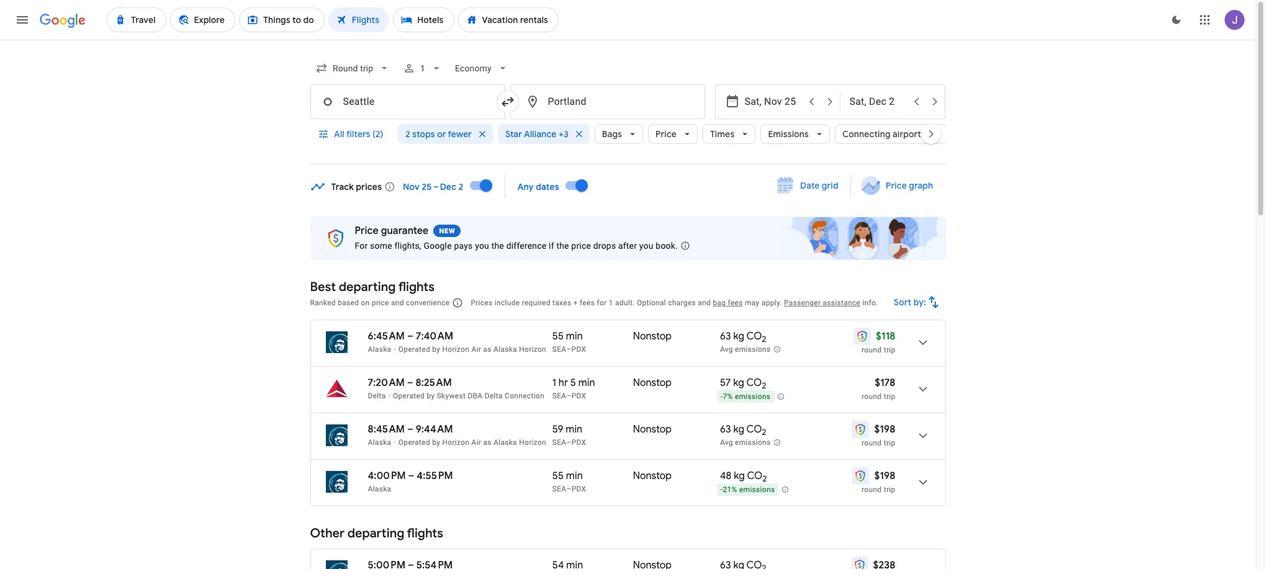 Task type: vqa. For each thing, say whether or not it's contained in the screenshot.
9:45 AM
no



Task type: locate. For each thing, give the bounding box(es) containing it.
by for 9:44 am
[[432, 439, 440, 447]]

sea down 59
[[553, 439, 567, 447]]

fees right +
[[580, 299, 595, 307]]

55 min sea – pdx down +
[[553, 330, 587, 354]]

pays
[[454, 241, 473, 251]]

avg for 55 min
[[720, 345, 733, 354]]

connecting airports
[[843, 129, 926, 140]]

$178 round trip
[[862, 377, 896, 401]]

operated by horizon air as alaska horizon for 8:45 am – 9:44 am
[[399, 439, 547, 447]]

kg right 57
[[734, 377, 745, 389]]

- for 48
[[721, 486, 723, 495]]

1 63 from the top
[[720, 330, 731, 343]]

63 kg co 2 down -7% emissions
[[720, 424, 767, 438]]

2 as from the top
[[484, 439, 492, 447]]

track
[[331, 181, 354, 192]]

round down $198 text field
[[862, 486, 882, 494]]

as for 7:40 am
[[484, 345, 492, 354]]

round trip for 6:45 am – 7:40 am
[[862, 346, 896, 355]]

stops
[[413, 129, 435, 140]]

min right '5'
[[579, 377, 595, 389]]

1 pdx from the top
[[572, 345, 587, 354]]

1 horizontal spatial price
[[656, 129, 677, 140]]

198 US dollars text field
[[875, 424, 896, 436]]

Departure time: 8:45 AM. text field
[[368, 424, 405, 436]]

2 inside 48 kg co 2
[[763, 474, 767, 485]]

price inside "popup button"
[[656, 129, 677, 140]]

1 inside 1 hr 5 min sea – pdx
[[553, 377, 557, 389]]

0 vertical spatial air
[[472, 345, 481, 354]]

1 sea from the top
[[553, 345, 567, 354]]

7:20 am – 8:25 am
[[368, 377, 452, 389]]

0 horizontal spatial delta
[[368, 392, 386, 401]]

co inside the 57 kg co 2
[[747, 377, 762, 389]]

price right the bags popup button
[[656, 129, 677, 140]]

learn more about price guarantee image
[[671, 231, 700, 261]]

0 vertical spatial total duration 55 min. element
[[553, 330, 633, 345]]

0 vertical spatial by
[[432, 345, 440, 354]]

operated down 'leaves seattle-tacoma international airport at 6:45 am on saturday, november 25 and arrives at portland international airport at 7:40 am on saturday, november 25.' element on the bottom left of page
[[399, 345, 430, 354]]

– right '6:45 am'
[[407, 330, 414, 343]]

2 round from the top
[[862, 393, 882, 401]]

round trip down $198 text field
[[862, 486, 896, 494]]

sort by:
[[894, 297, 926, 308]]

2 horizontal spatial 1
[[609, 299, 613, 307]]

2 for 4:55 pm
[[763, 474, 767, 485]]

trip down 178 us dollars text field
[[884, 393, 896, 401]]

avg emissions
[[720, 345, 771, 354], [720, 439, 771, 447]]

operated by horizon air as alaska horizon down 9:44 am text field at the left bottom of the page
[[399, 439, 547, 447]]

178 US dollars text field
[[875, 377, 896, 389]]

round for 4:55 pm
[[862, 486, 882, 494]]

0 vertical spatial flights
[[399, 280, 435, 295]]

alaska down 4:00 pm
[[368, 485, 392, 494]]

convenience
[[406, 299, 450, 307]]

for
[[355, 241, 368, 251]]

operated by horizon air as alaska horizon down arrival time: 7:40 am. text box
[[399, 345, 547, 354]]

2 you from the left
[[640, 241, 654, 251]]

kg inside 48 kg co 2
[[734, 470, 745, 483]]

price up for
[[355, 225, 379, 237]]

0 horizontal spatial 1
[[420, 63, 425, 73]]

Departure time: 7:20 AM. text field
[[368, 377, 405, 389]]

grid
[[822, 180, 839, 191]]

flight details. leaves seattle-tacoma international airport at 8:45 am on saturday, november 25 and arrives at portland international airport at 9:44 am on saturday, november 25. image
[[908, 421, 938, 451]]

round for 7:40 am
[[862, 346, 882, 355]]

1 vertical spatial total duration 55 min. element
[[553, 470, 633, 484]]

2 vertical spatial 1
[[553, 377, 557, 389]]

1 vertical spatial as
[[484, 439, 492, 447]]

4 round from the top
[[862, 486, 882, 494]]

total duration 55 min. element down 'for'
[[553, 330, 633, 345]]

operated by horizon air as alaska horizon for 6:45 am – 7:40 am
[[399, 345, 547, 354]]

0 horizontal spatial you
[[475, 241, 489, 251]]

min down 59 min sea – pdx on the left bottom
[[566, 470, 583, 483]]

nov
[[403, 181, 420, 192]]

co down -7% emissions
[[747, 424, 762, 436]]

New feature text field
[[434, 225, 461, 237]]

round trip
[[862, 346, 896, 355], [862, 439, 896, 448], [862, 486, 896, 494]]

air
[[472, 345, 481, 354], [472, 439, 481, 447]]

1 total duration 55 min. element from the top
[[553, 330, 633, 345]]

round trip down the $118 "text field"
[[862, 346, 896, 355]]

2 63 from the top
[[720, 424, 731, 436]]

 image
[[389, 392, 391, 401]]

pdx up '5'
[[572, 345, 587, 354]]

all
[[334, 129, 344, 140]]

0 vertical spatial avg
[[720, 345, 733, 354]]

pdx down total duration 59 min. element
[[572, 439, 587, 447]]

next image
[[916, 119, 946, 149]]

2 vertical spatial operated
[[399, 439, 430, 447]]

4 nonstop from the top
[[633, 470, 672, 483]]

round trip for 8:45 am – 9:44 am
[[862, 439, 896, 448]]

date grid
[[800, 180, 839, 191]]

– down '5'
[[567, 392, 572, 401]]

2 nonstop from the top
[[633, 377, 672, 389]]

as down 'prices'
[[484, 345, 492, 354]]

1 vertical spatial price
[[887, 180, 908, 191]]

63 kg co 2
[[720, 330, 767, 345], [720, 424, 767, 438]]

pdx for 9:44 am
[[572, 439, 587, 447]]

find the best price region
[[310, 170, 946, 207]]

1
[[420, 63, 425, 73], [609, 299, 613, 307], [553, 377, 557, 389]]

pdx down '5'
[[572, 392, 587, 401]]

3 round trip from the top
[[862, 486, 896, 494]]

total duration 55 min. element
[[553, 330, 633, 345], [553, 470, 633, 484]]

2 pdx from the top
[[572, 392, 587, 401]]

Arrival time: 5:54 PM. text field
[[417, 560, 453, 570]]

operated by horizon air as alaska horizon
[[399, 345, 547, 354], [399, 439, 547, 447]]

co up -7% emissions
[[747, 377, 762, 389]]

air for 9:44 am
[[472, 439, 481, 447]]

1 vertical spatial 63
[[720, 424, 731, 436]]

0 vertical spatial 55 min sea – pdx
[[553, 330, 587, 354]]

3 nonstop from the top
[[633, 424, 672, 436]]

kg inside the 57 kg co 2
[[734, 377, 745, 389]]

3 trip from the top
[[884, 439, 896, 448]]

5
[[571, 377, 576, 389]]

0 vertical spatial operated by horizon air as alaska horizon
[[399, 345, 547, 354]]

63 for 55 min
[[720, 330, 731, 343]]

any
[[518, 181, 534, 192]]

air down dba
[[472, 439, 481, 447]]

$198
[[875, 424, 896, 436], [875, 470, 896, 483]]

55 down 59 min sea – pdx on the left bottom
[[553, 470, 564, 483]]

horizon down required
[[519, 345, 547, 354]]

as
[[484, 345, 492, 354], [484, 439, 492, 447]]

4 pdx from the top
[[572, 485, 587, 494]]

kg right 48
[[734, 470, 745, 483]]

departing for best
[[339, 280, 396, 295]]

1 nonstop flight. element from the top
[[633, 330, 672, 345]]

2 vertical spatial round trip
[[862, 486, 896, 494]]

prices include required taxes + fees for 1 adult. optional charges and bag fees may apply. passenger assistance
[[471, 299, 861, 307]]

55 min sea – pdx
[[553, 330, 587, 354], [553, 470, 587, 494]]

2 inside the 57 kg co 2
[[762, 381, 767, 391]]

co down "may"
[[747, 330, 762, 343]]

assistance
[[823, 299, 861, 307]]

2 vertical spatial price
[[355, 225, 379, 237]]

1 vertical spatial operated
[[393, 392, 425, 401]]

59 min sea – pdx
[[553, 424, 587, 447]]

delta down the 7:20 am
[[368, 392, 386, 401]]

8:45 am
[[368, 424, 405, 436]]

filters
[[346, 129, 370, 140]]

round for 9:44 am
[[862, 439, 882, 448]]

leaves seattle-tacoma international airport at 4:00 pm on saturday, november 25 and arrives at portland international airport at 4:55 pm on saturday, november 25. element
[[368, 470, 453, 483]]

0 vertical spatial as
[[484, 345, 492, 354]]

drops
[[594, 241, 616, 251]]

trip down $198 text box
[[884, 439, 896, 448]]

3 round from the top
[[862, 439, 882, 448]]

departing up on
[[339, 280, 396, 295]]

horizon left 59 min sea – pdx on the left bottom
[[519, 439, 547, 447]]

avg emissions up 48 kg co 2
[[720, 439, 771, 447]]

1 nonstop from the top
[[633, 330, 672, 343]]

– left 4:55 pm
[[408, 470, 415, 483]]

track prices
[[331, 181, 382, 192]]

0 vertical spatial avg emissions
[[720, 345, 771, 354]]

as down operated by skywest dba delta connection
[[484, 439, 492, 447]]

1 round trip from the top
[[862, 346, 896, 355]]

– down 59 min sea – pdx on the left bottom
[[567, 485, 572, 494]]

co up "-21% emissions"
[[747, 470, 763, 483]]

leaves seattle-tacoma international airport at 6:45 am on saturday, november 25 and arrives at portland international airport at 7:40 am on saturday, november 25. element
[[368, 330, 454, 343]]

55 down taxes
[[553, 330, 564, 343]]

flight details. leaves seattle-tacoma international airport at 7:20 am on saturday, november 25 and arrives at portland international airport at 8:25 am on saturday, november 25. image
[[908, 375, 938, 404]]

round down 178 us dollars text field
[[862, 393, 882, 401]]

horizon down arrival time: 7:40 am. text box
[[443, 345, 470, 354]]

- down 57
[[721, 393, 723, 401]]

sea up hr
[[553, 345, 567, 354]]

1 vertical spatial 63 kg co 2
[[720, 424, 767, 438]]

1 round from the top
[[862, 346, 882, 355]]

bag
[[713, 299, 726, 307]]

- down 48
[[721, 486, 723, 495]]

connecting airports button
[[835, 119, 947, 149]]

2 - from the top
[[721, 486, 723, 495]]

1 and from the left
[[391, 299, 404, 307]]

1 vertical spatial avg emissions
[[720, 439, 771, 447]]

sort
[[894, 297, 912, 308]]

price for price graph
[[887, 180, 908, 191]]

1 vertical spatial departing
[[348, 526, 405, 542]]

1 trip from the top
[[884, 346, 896, 355]]

round down $198 text box
[[862, 439, 882, 448]]

6:45 am – 7:40 am
[[368, 330, 454, 343]]

price left drops
[[572, 241, 591, 251]]

by:
[[914, 297, 926, 308]]

2 avg from the top
[[720, 439, 733, 447]]

1 horizontal spatial the
[[557, 241, 569, 251]]

avg up 48
[[720, 439, 733, 447]]

prices
[[471, 299, 493, 307]]

by down the 9:44 am
[[432, 439, 440, 447]]

apply.
[[762, 299, 782, 307]]

Departure text field
[[745, 85, 802, 119]]

co inside 48 kg co 2
[[747, 470, 763, 483]]

round trip down $198 text box
[[862, 439, 896, 448]]

the left difference
[[492, 241, 504, 251]]

1 vertical spatial round trip
[[862, 439, 896, 448]]

total duration 54 min. element
[[553, 560, 633, 570]]

1 vertical spatial air
[[472, 439, 481, 447]]

departing
[[339, 280, 396, 295], [348, 526, 405, 542]]

2 nonstop flight. element from the top
[[633, 377, 672, 391]]

pdx down 59 min sea – pdx on the left bottom
[[572, 485, 587, 494]]

0 vertical spatial 1
[[420, 63, 425, 73]]

None text field
[[310, 84, 505, 119]]

other
[[310, 526, 345, 542]]

price
[[656, 129, 677, 140], [887, 180, 908, 191], [355, 225, 379, 237]]

57 kg co 2
[[720, 377, 767, 391]]

graph
[[910, 180, 934, 191]]

2 operated by horizon air as alaska horizon from the top
[[399, 439, 547, 447]]

7:20 am
[[368, 377, 405, 389]]

price inside button
[[887, 180, 908, 191]]

1 operated by horizon air as alaska horizon from the top
[[399, 345, 547, 354]]

2 vertical spatial by
[[432, 439, 440, 447]]

2 down -7% emissions
[[762, 427, 767, 438]]

– up '5'
[[567, 345, 572, 354]]

2 fees from the left
[[728, 299, 743, 307]]

dates
[[536, 181, 559, 192]]

1 inside popup button
[[420, 63, 425, 73]]

air up dba
[[472, 345, 481, 354]]

0 vertical spatial price
[[656, 129, 677, 140]]

hr
[[559, 377, 568, 389]]

3 nonstop flight. element from the top
[[633, 424, 672, 438]]

pdx for 7:40 am
[[572, 345, 587, 354]]

2 horizontal spatial price
[[887, 180, 908, 191]]

learn more about ranking image
[[452, 298, 464, 309]]

2 avg emissions from the top
[[720, 439, 771, 447]]

63 kg co 2 down "may"
[[720, 330, 767, 345]]

2 total duration 55 min. element from the top
[[553, 470, 633, 484]]

1 horizontal spatial 1
[[553, 377, 557, 389]]

price for price guarantee
[[355, 225, 379, 237]]

trip for 4:55 pm
[[884, 486, 896, 494]]

price right on
[[372, 299, 389, 307]]

flights
[[399, 280, 435, 295], [407, 526, 443, 542]]

learn more about tracked prices image
[[385, 181, 396, 192]]

1 horizontal spatial delta
[[485, 392, 503, 401]]

1 - from the top
[[721, 393, 723, 401]]

passenger assistance button
[[784, 299, 861, 307]]

1 horizontal spatial and
[[698, 299, 711, 307]]

None text field
[[510, 84, 705, 119]]

2 $198 from the top
[[875, 470, 896, 483]]

star
[[506, 129, 522, 140]]

co for 7:20 am – 8:25 am
[[747, 377, 762, 389]]

$198 left flight details. leaves seattle-tacoma international airport at 8:45 am on saturday, november 25 and arrives at portland international airport at 9:44 am on saturday, november 25. image
[[875, 424, 896, 436]]

sea down hr
[[553, 392, 567, 401]]

by down 8:25 am
[[427, 392, 435, 401]]

198 US dollars text field
[[875, 470, 896, 483]]

2 sea from the top
[[553, 392, 567, 401]]

3 sea from the top
[[553, 439, 567, 447]]

1 avg emissions from the top
[[720, 345, 771, 354]]

2 left stops
[[406, 129, 410, 140]]

price for price
[[656, 129, 677, 140]]

sea inside 59 min sea – pdx
[[553, 439, 567, 447]]

0 vertical spatial -
[[721, 393, 723, 401]]

0 vertical spatial 63
[[720, 330, 731, 343]]

all filters (2)
[[334, 129, 383, 140]]

0 vertical spatial 55
[[553, 330, 564, 343]]

1 vertical spatial avg
[[720, 439, 733, 447]]

0 horizontal spatial the
[[492, 241, 504, 251]]

you right pays
[[475, 241, 489, 251]]

you right after
[[640, 241, 654, 251]]

fees right "bag"
[[728, 299, 743, 307]]

trip down the $118 "text field"
[[884, 346, 896, 355]]

pdx inside 59 min sea – pdx
[[572, 439, 587, 447]]

0 vertical spatial round trip
[[862, 346, 896, 355]]

1 avg from the top
[[720, 345, 733, 354]]

None search field
[[310, 53, 947, 165]]

operated down 'leaves seattle-tacoma international airport at 8:45 am on saturday, november 25 and arrives at portland international airport at 9:44 am on saturday, november 25.' "element"
[[399, 439, 430, 447]]

the right 'if' in the top left of the page
[[557, 241, 569, 251]]

trip for 7:40 am
[[884, 346, 896, 355]]

pdx inside 1 hr 5 min sea – pdx
[[572, 392, 587, 401]]

1 vertical spatial operated by horizon air as alaska horizon
[[399, 439, 547, 447]]

Departure time: 6:45 AM. text field
[[368, 330, 405, 343]]

sea
[[553, 345, 567, 354], [553, 392, 567, 401], [553, 439, 567, 447], [553, 485, 567, 494]]

0 vertical spatial price
[[572, 241, 591, 251]]

min down +
[[566, 330, 583, 343]]

and left "bag"
[[698, 299, 711, 307]]

55 min sea – pdx down 59 min sea – pdx on the left bottom
[[553, 470, 587, 494]]

4 nonstop flight. element from the top
[[633, 470, 672, 484]]

for some flights, google pays you the difference if the price drops after you book.
[[355, 241, 678, 251]]

kg down -7% emissions
[[734, 424, 745, 436]]

1 55 min sea – pdx from the top
[[553, 330, 587, 354]]

– down total duration 59 min. element
[[567, 439, 572, 447]]

1 vertical spatial -
[[721, 486, 723, 495]]

1 vertical spatial price
[[372, 299, 389, 307]]

and
[[391, 299, 404, 307], [698, 299, 711, 307]]

as for 9:44 am
[[484, 439, 492, 447]]

main content
[[310, 170, 946, 570]]

2 air from the top
[[472, 439, 481, 447]]

0 vertical spatial 63 kg co 2
[[720, 330, 767, 345]]

min inside 59 min sea – pdx
[[566, 424, 583, 436]]

nonstop flight. element
[[633, 330, 672, 345], [633, 377, 672, 391], [633, 424, 672, 438], [633, 470, 672, 484], [633, 560, 672, 570]]

total duration 55 min. element down total duration 59 min. element
[[553, 470, 633, 484]]

pdx
[[572, 345, 587, 354], [572, 392, 587, 401], [572, 439, 587, 447], [572, 485, 587, 494]]

for
[[597, 299, 607, 307]]

flights up arrival time: 5:54 pm. text field
[[407, 526, 443, 542]]

2 up "-21% emissions"
[[763, 474, 767, 485]]

55
[[553, 330, 564, 343], [553, 470, 564, 483]]

avg emissions up the 57 kg co 2
[[720, 345, 771, 354]]

flights up convenience at the left bottom of the page
[[399, 280, 435, 295]]

1 as from the top
[[484, 345, 492, 354]]

$198 left flight details. leaves seattle-tacoma international airport at 4:00 pm on saturday, november 25 and arrives at portland international airport at 4:55 pm on saturday, november 25. icon
[[875, 470, 896, 483]]

all filters (2) button
[[310, 119, 393, 149]]

trip inside '$178 round trip'
[[884, 393, 896, 401]]

4 trip from the top
[[884, 486, 896, 494]]

3 pdx from the top
[[572, 439, 587, 447]]

the
[[492, 241, 504, 251], [557, 241, 569, 251]]

min for 9:44 am
[[566, 424, 583, 436]]

min for 4:55 pm
[[566, 470, 583, 483]]

57
[[720, 377, 731, 389]]

None field
[[310, 57, 396, 80], [450, 57, 514, 80], [310, 57, 396, 80], [450, 57, 514, 80]]

ranked
[[310, 299, 336, 307]]

0 horizontal spatial price
[[355, 225, 379, 237]]

sort by: button
[[889, 288, 946, 317]]

0 horizontal spatial price
[[372, 299, 389, 307]]

emissions
[[735, 345, 771, 354], [735, 393, 771, 401], [735, 439, 771, 447], [740, 486, 775, 495]]

price left graph in the top of the page
[[887, 180, 908, 191]]

by down 7:40 am
[[432, 345, 440, 354]]

main content containing best departing flights
[[310, 170, 946, 570]]

1 vertical spatial flights
[[407, 526, 443, 542]]

2 55 from the top
[[553, 470, 564, 483]]

round down the $118 "text field"
[[862, 346, 882, 355]]

0 horizontal spatial fees
[[580, 299, 595, 307]]

times
[[711, 129, 735, 140]]

63 down bag fees button
[[720, 330, 731, 343]]

1 air from the top
[[472, 345, 481, 354]]

price graph
[[887, 180, 934, 191]]

Arrival time: 9:44 AM. text field
[[416, 424, 453, 436]]

Arrival time: 8:25 AM. text field
[[416, 377, 452, 389]]

2 63 kg co 2 from the top
[[720, 424, 767, 438]]

price button
[[648, 119, 698, 149]]

-
[[721, 393, 723, 401], [721, 486, 723, 495]]

nonstop flight. element for 7:20 am – 8:25 am
[[633, 377, 672, 391]]

1 55 from the top
[[553, 330, 564, 343]]

min right 59
[[566, 424, 583, 436]]

trip down $198 text field
[[884, 486, 896, 494]]

– inside 59 min sea – pdx
[[567, 439, 572, 447]]

1 vertical spatial 55
[[553, 470, 564, 483]]

and down "best departing flights"
[[391, 299, 404, 307]]

2 right 25 – dec
[[459, 181, 464, 192]]

none search field containing all filters (2)
[[310, 53, 947, 165]]

2 round trip from the top
[[862, 439, 896, 448]]

0 vertical spatial $198
[[875, 424, 896, 436]]

sea down 59 min sea – pdx on the left bottom
[[553, 485, 567, 494]]

alaska down departure time: 6:45 am. 'text box'
[[368, 345, 392, 354]]

operated down leaves seattle-tacoma international airport at 7:20 am on saturday, november 25 and arrives at portland international airport at 8:25 am on saturday, november 25. 'element'
[[393, 392, 425, 401]]

0 vertical spatial departing
[[339, 280, 396, 295]]

emissions up the 57 kg co 2
[[735, 345, 771, 354]]

flights,
[[395, 241, 422, 251]]

avg emissions for $118
[[720, 345, 771, 354]]

2 trip from the top
[[884, 393, 896, 401]]

horizon
[[443, 345, 470, 354], [519, 345, 547, 354], [443, 439, 470, 447], [519, 439, 547, 447]]

48 kg co 2
[[720, 470, 767, 485]]

1 horizontal spatial you
[[640, 241, 654, 251]]

1 vertical spatial 55 min sea – pdx
[[553, 470, 587, 494]]

kg
[[734, 330, 745, 343], [734, 377, 745, 389], [734, 424, 745, 436], [734, 470, 745, 483]]

0 horizontal spatial and
[[391, 299, 404, 307]]

flights for other departing flights
[[407, 526, 443, 542]]

0 vertical spatial operated
[[399, 345, 430, 354]]

1 63 kg co 2 from the top
[[720, 330, 767, 345]]

leaves seattle-tacoma international airport at 8:45 am on saturday, november 25 and arrives at portland international airport at 9:44 am on saturday, november 25. element
[[368, 424, 453, 436]]

1 $198 from the top
[[875, 424, 896, 436]]

kg for 7:20 am – 8:25 am
[[734, 377, 745, 389]]

flight details. leaves seattle-tacoma international airport at 6:45 am on saturday, november 25 and arrives at portland international airport at 7:40 am on saturday, november 25. image
[[908, 328, 938, 358]]

2 55 min sea – pdx from the top
[[553, 470, 587, 494]]

4 sea from the top
[[553, 485, 567, 494]]

2
[[406, 129, 410, 140], [459, 181, 464, 192], [762, 334, 767, 345], [762, 381, 767, 391], [762, 427, 767, 438], [763, 474, 767, 485]]

1 horizontal spatial fees
[[728, 299, 743, 307]]

1 vertical spatial $198
[[875, 470, 896, 483]]



Task type: describe. For each thing, give the bounding box(es) containing it.
Departure time: 5:00 PM. text field
[[368, 560, 406, 570]]

2 stops or fewer
[[406, 129, 472, 140]]

emissions down the 57 kg co 2
[[735, 393, 771, 401]]

$198 for 63
[[875, 424, 896, 436]]

if
[[549, 241, 554, 251]]

charges
[[669, 299, 696, 307]]

ranked based on price and convenience
[[310, 299, 450, 307]]

total duration 59 min. element
[[553, 424, 633, 438]]

- for 57
[[721, 393, 723, 401]]

1 you from the left
[[475, 241, 489, 251]]

best departing flights
[[310, 280, 435, 295]]

date
[[800, 180, 820, 191]]

1 fees from the left
[[580, 299, 595, 307]]

leaves seattle-tacoma international airport at 7:20 am on saturday, november 25 and arrives at portland international airport at 8:25 am on saturday, november 25. element
[[368, 377, 452, 389]]

+3
[[559, 129, 569, 140]]

48
[[720, 470, 732, 483]]

2 for 7:40 am
[[762, 334, 767, 345]]

flights for best departing flights
[[399, 280, 435, 295]]

55 min sea – pdx for 7:40 am
[[553, 330, 587, 354]]

min for 7:40 am
[[566, 330, 583, 343]]

5 nonstop flight. element from the top
[[633, 560, 672, 570]]

alaska down connection
[[494, 439, 517, 447]]

swap origin and destination. image
[[500, 94, 515, 109]]

63 kg co 2 for $118
[[720, 330, 767, 345]]

55 for 7:40 am
[[553, 330, 564, 343]]

or
[[437, 129, 446, 140]]

main menu image
[[15, 12, 30, 27]]

optional
[[637, 299, 667, 307]]

– right 8:45 am
[[407, 424, 414, 436]]

connection
[[505, 392, 545, 401]]

8:45 am – 9:44 am
[[368, 424, 453, 436]]

connecting
[[843, 129, 891, 140]]

any dates
[[518, 181, 559, 192]]

$118
[[876, 330, 896, 343]]

– inside 1 hr 5 min sea – pdx
[[567, 392, 572, 401]]

2 stops or fewer button
[[398, 119, 493, 149]]

2 the from the left
[[557, 241, 569, 251]]

+
[[574, 299, 578, 307]]

kg for 8:45 am – 9:44 am
[[734, 424, 745, 436]]

include
[[495, 299, 520, 307]]

pdx for 4:55 pm
[[572, 485, 587, 494]]

4:00 pm – 4:55 pm alaska
[[368, 470, 453, 494]]

loading results progress bar
[[0, 40, 1257, 42]]

passenger
[[784, 299, 821, 307]]

new
[[439, 227, 456, 235]]

sea for 9:44 am
[[553, 439, 567, 447]]

Return text field
[[850, 85, 907, 119]]

4:55 pm
[[417, 470, 453, 483]]

2 inside find the best price region
[[459, 181, 464, 192]]

emissions button
[[761, 119, 830, 149]]

sea for 7:40 am
[[553, 345, 567, 354]]

emissions
[[769, 129, 809, 140]]

6:45 am
[[368, 330, 405, 343]]

some
[[370, 241, 392, 251]]

min inside 1 hr 5 min sea – pdx
[[579, 377, 595, 389]]

star alliance +3
[[506, 129, 569, 140]]

taxes
[[553, 299, 572, 307]]

co for 6:45 am – 7:40 am
[[747, 330, 762, 343]]

kg for 6:45 am – 7:40 am
[[734, 330, 745, 343]]

difference
[[507, 241, 547, 251]]

alaska down 8:45 am text box
[[368, 439, 392, 447]]

-7% emissions
[[721, 393, 771, 401]]

star alliance +3 button
[[498, 119, 590, 149]]

departing for other
[[348, 526, 405, 542]]

bags button
[[595, 119, 644, 149]]

4:00 pm
[[368, 470, 406, 483]]

guarantee
[[381, 225, 429, 237]]

$178
[[875, 377, 896, 389]]

Arrival time: 4:55 PM. text field
[[417, 470, 453, 483]]

times button
[[703, 119, 756, 149]]

avg emissions for $198
[[720, 439, 771, 447]]

google
[[424, 241, 452, 251]]

1 the from the left
[[492, 241, 504, 251]]

– left 8:25 am text field
[[407, 377, 413, 389]]

nonstop flight. element for 8:45 am – 9:44 am
[[633, 424, 672, 438]]

1 horizontal spatial price
[[572, 241, 591, 251]]

nonstop for 8:25 am
[[633, 377, 672, 389]]

on
[[361, 299, 370, 307]]

2 inside "popup button"
[[406, 129, 410, 140]]

sea for 4:55 pm
[[553, 485, 567, 494]]

flight details. leaves seattle-tacoma international airport at 4:00 pm on saturday, november 25 and arrives at portland international airport at 4:55 pm on saturday, november 25. image
[[908, 468, 938, 498]]

change appearance image
[[1162, 5, 1192, 35]]

2 delta from the left
[[485, 392, 503, 401]]

total duration 55 min. element for 48
[[553, 470, 633, 484]]

nonstop for 9:44 am
[[633, 424, 672, 436]]

55 min sea – pdx for 4:55 pm
[[553, 470, 587, 494]]

total duration 1 hr 5 min. element
[[553, 377, 633, 391]]

adult.
[[615, 299, 635, 307]]

1 vertical spatial 1
[[609, 299, 613, 307]]

1 delta from the left
[[368, 392, 386, 401]]

operated by skywest dba delta connection
[[393, 392, 545, 401]]

round inside '$178 round trip'
[[862, 393, 882, 401]]

best
[[310, 280, 336, 295]]

date grid button
[[768, 175, 849, 197]]

8:25 am
[[416, 377, 452, 389]]

1 button
[[398, 53, 448, 83]]

price graph button
[[854, 175, 944, 197]]

alliance
[[524, 129, 557, 140]]

2 for 9:44 am
[[762, 427, 767, 438]]

after
[[619, 241, 637, 251]]

by for 7:40 am
[[432, 345, 440, 354]]

operated for 9:44 am
[[399, 439, 430, 447]]

emissions down 48 kg co 2
[[740, 486, 775, 495]]

operated for 7:40 am
[[399, 345, 430, 354]]

trip for 9:44 am
[[884, 439, 896, 448]]

price guarantee
[[355, 225, 429, 237]]

1 hr 5 min sea – pdx
[[553, 377, 595, 401]]

avg for 59 min
[[720, 439, 733, 447]]

prices
[[356, 181, 382, 192]]

7%
[[723, 393, 733, 401]]

59
[[553, 424, 564, 436]]

may
[[745, 299, 760, 307]]

(2)
[[372, 129, 383, 140]]

55 for 4:55 pm
[[553, 470, 564, 483]]

nonstop flight. element for 6:45 am – 7:40 am
[[633, 330, 672, 345]]

118 US dollars text field
[[876, 330, 896, 343]]

skywest
[[437, 392, 466, 401]]

Arrival time: 7:40 AM. text field
[[416, 330, 454, 343]]

1 for 1 hr 5 min sea – pdx
[[553, 377, 557, 389]]

based
[[338, 299, 359, 307]]

leaves seattle-tacoma international airport at 5:00 pm on saturday, november 25 and arrives at portland international airport at 5:54 pm on saturday, november 25. element
[[368, 560, 453, 570]]

other departing flights
[[310, 526, 443, 542]]

bags
[[602, 129, 622, 140]]

Departure time: 4:00 PM. text field
[[368, 470, 406, 483]]

2 and from the left
[[698, 299, 711, 307]]

1 for 1
[[420, 63, 425, 73]]

fewer
[[448, 129, 472, 140]]

1 vertical spatial by
[[427, 392, 435, 401]]

book.
[[656, 241, 678, 251]]

7:40 am
[[416, 330, 454, 343]]

alaska down include
[[494, 345, 517, 354]]

required
[[522, 299, 551, 307]]

total duration 55 min. element for 63
[[553, 330, 633, 345]]

alaska inside 4:00 pm – 4:55 pm alaska
[[368, 485, 392, 494]]

horizon down 9:44 am text field at the left bottom of the page
[[443, 439, 470, 447]]

dba
[[468, 392, 483, 401]]

air for 7:40 am
[[472, 345, 481, 354]]

21%
[[723, 486, 738, 495]]

238 US dollars text field
[[874, 560, 896, 570]]

– inside 4:00 pm – 4:55 pm alaska
[[408, 470, 415, 483]]

sea inside 1 hr 5 min sea – pdx
[[553, 392, 567, 401]]

bag fees button
[[713, 299, 743, 307]]

co for 8:45 am – 9:44 am
[[747, 424, 762, 436]]

2 for 8:25 am
[[762, 381, 767, 391]]

9:44 am
[[416, 424, 453, 436]]

$198 for 48
[[875, 470, 896, 483]]

63 kg co 2 for $198
[[720, 424, 767, 438]]

emissions up 48 kg co 2
[[735, 439, 771, 447]]

63 for 59 min
[[720, 424, 731, 436]]

nonstop for 7:40 am
[[633, 330, 672, 343]]



